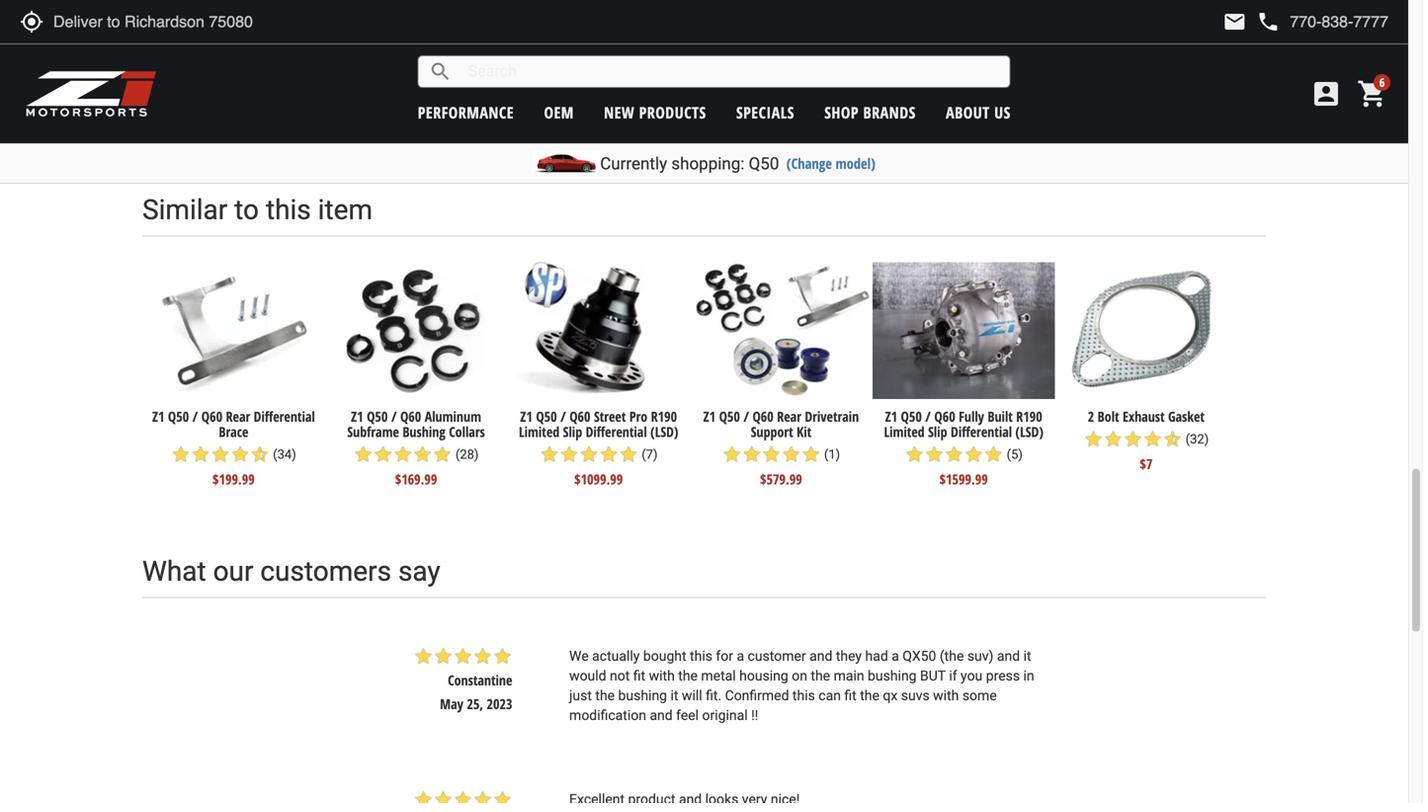 Task type: describe. For each thing, give the bounding box(es) containing it.
this down on
[[793, 688, 815, 704]]

but
[[920, 668, 946, 684]]

main
[[834, 668, 865, 684]]

similar to this item
[[142, 194, 373, 226]]

you
[[961, 668, 983, 684]]

new
[[604, 102, 635, 123]]

street
[[594, 407, 626, 426]]

gasket
[[1168, 407, 1205, 426]]

the left qx
[[860, 688, 880, 704]]

can
[[819, 688, 841, 704]]

0 horizontal spatial with
[[649, 668, 675, 684]]

support
[[751, 423, 793, 441]]

limited for z1 q50 / q60 fully built r190 limited slip differential (lsd) star star star star star (5) $1599.99
[[884, 423, 925, 441]]

Search search field
[[452, 56, 1010, 87]]

z1 q50 / q60 aluminum subframe bushing collars star star star star star (28) $169.99
[[347, 407, 485, 489]]

this up metal
[[690, 648, 713, 665]]

install manuals for this item
[[142, 27, 387, 51]]

customers
[[260, 556, 391, 588]]

(change model) link
[[787, 154, 876, 173]]

1 vertical spatial fit
[[845, 688, 857, 704]]

q50 for z1 q50 / q60 street pro r190 limited slip differential (lsd) star star star star star (7) $1099.99
[[536, 407, 557, 426]]

new products
[[604, 102, 706, 123]]

kit
[[797, 423, 812, 441]]

differential for z1 q50 / q60 fully built r190 limited slip differential (lsd) star star star star star (5) $1599.99
[[951, 423, 1012, 441]]

specials link
[[736, 102, 795, 123]]

specials
[[736, 102, 795, 123]]

performance
[[418, 102, 514, 123]]

about
[[946, 102, 990, 123]]

we actually bought this for a customer and they had a qx50 (the suv) and it would not fit with the metal housing on the main bushing but if you press in just the bushing it will fit. confirmed this can fit the qx suvs with some modification and feel original !!
[[569, 648, 1035, 724]]

q50 for z1 q50 / q60 fully built r190 limited slip differential (lsd) star star star star star (5) $1599.99
[[901, 407, 922, 426]]

feel
[[676, 708, 699, 724]]

suv)
[[968, 648, 994, 665]]

account_box link
[[1306, 78, 1347, 110]]

pro
[[630, 407, 648, 426]]

similar
[[142, 194, 228, 226]]

star_half inside the '2 bolt  exhaust gasket star star star star star_half (32) $7'
[[1163, 430, 1183, 449]]

shop brands
[[825, 102, 916, 123]]

z1 for z1 q50 / q60 street pro r190 limited slip differential (lsd) star star star star star (7) $1099.99
[[520, 407, 533, 426]]

shop
[[825, 102, 859, 123]]

(lsd) for z1 q50 / q60 street pro r190 limited slip differential (lsd) star star star star star (7) $1099.99
[[651, 423, 679, 441]]

0 horizontal spatial it
[[671, 688, 679, 704]]

press
[[986, 668, 1020, 684]]

oem link
[[544, 102, 574, 123]]

shopping_cart
[[1357, 78, 1389, 110]]

shopping:
[[672, 154, 745, 173]]

metal
[[701, 668, 736, 684]]

2 bolt  exhaust gasket star star star star star_half (32) $7
[[1084, 407, 1209, 474]]

mail phone
[[1223, 10, 1280, 34]]

collars
[[449, 423, 485, 441]]

brands
[[863, 102, 916, 123]]

0 vertical spatial it
[[1024, 648, 1032, 665]]

star_half inside z1 q50 / q60 rear differential brace star star star star star_half (34) $199.99
[[250, 445, 270, 465]]

say
[[398, 556, 441, 588]]

/ for z1 q50 / q60 fully built r190 limited slip differential (lsd) star star star star star (5) $1599.99
[[926, 407, 931, 426]]

the up the modification
[[595, 688, 615, 704]]

2023
[[487, 695, 513, 713]]

my_location
[[20, 10, 43, 34]]

(5)
[[1007, 447, 1023, 462]]

the up will
[[678, 668, 698, 684]]

$169.99
[[395, 470, 437, 489]]

(1)
[[824, 447, 840, 462]]

qx50
[[903, 648, 937, 665]]

manuals
[[201, 27, 276, 51]]

shop brands link
[[825, 102, 916, 123]]

0 vertical spatial item
[[348, 27, 387, 51]]

actually
[[592, 648, 640, 665]]

install
[[142, 27, 196, 51]]

z1 q50 / q60 street pro r190 limited slip differential (lsd) star star star star star (7) $1099.99
[[519, 407, 679, 489]]

account_box
[[1311, 78, 1342, 110]]

if
[[949, 668, 957, 684]]

in
[[1024, 668, 1035, 684]]

25,
[[467, 695, 483, 713]]

star star star star star constantine may 25, 2023
[[414, 647, 513, 713]]

brace
[[219, 423, 248, 441]]

search
[[429, 60, 452, 84]]

may
[[440, 695, 463, 713]]

r190 for z1 q50 / q60 fully built r190 limited slip differential (lsd) star star star star star (5) $1599.99
[[1016, 407, 1043, 426]]

they
[[836, 648, 862, 665]]

mail
[[1223, 10, 1247, 34]]

the right on
[[811, 668, 830, 684]]

phone
[[1257, 10, 1280, 34]]

slip for z1 q50 / q60 street pro r190 limited slip differential (lsd) star star star star star (7) $1099.99
[[563, 423, 582, 441]]

rear for star
[[777, 407, 802, 426]]

had
[[865, 648, 888, 665]]

fit.
[[706, 688, 722, 704]]

/ for z1 q50 / q60 rear drivetrain support kit star star star star star (1) $579.99
[[744, 407, 749, 426]]

constantine
[[448, 671, 513, 690]]

0 horizontal spatial fit
[[633, 668, 646, 684]]

z1 q50 / q60 rear differential brace star star star star star_half (34) $199.99
[[152, 407, 315, 489]]

on
[[792, 668, 808, 684]]

!!
[[751, 708, 759, 724]]

z1 for z1 q50 / q60 rear drivetrain support kit star star star star star (1) $579.99
[[703, 407, 716, 426]]

2 a from the left
[[892, 648, 899, 665]]

rear for star_half
[[226, 407, 250, 426]]

z1 for z1 q50 / q60 aluminum subframe bushing collars star star star star star (28) $169.99
[[351, 407, 363, 426]]

about us link
[[946, 102, 1011, 123]]

our
[[213, 556, 254, 588]]

customer
[[748, 648, 806, 665]]

z1 for z1 q50 / q60 rear differential brace star star star star star_half (34) $199.99
[[152, 407, 165, 426]]

mail link
[[1223, 10, 1247, 34]]



Task type: vqa. For each thing, say whether or not it's contained in the screenshot.
The (5)
yes



Task type: locate. For each thing, give the bounding box(es) containing it.
bushing
[[868, 668, 917, 684], [618, 688, 667, 704]]

2
[[1088, 407, 1095, 426]]

0 horizontal spatial a
[[737, 648, 744, 665]]

(lsd) inside z1 q50 / q60 street pro r190 limited slip differential (lsd) star star star star star (7) $1099.99
[[651, 423, 679, 441]]

1 horizontal spatial fit
[[845, 688, 857, 704]]

differential inside z1 q50 / q60 street pro r190 limited slip differential (lsd) star star star star star (7) $1099.99
[[586, 423, 647, 441]]

fit down main
[[845, 688, 857, 704]]

2 r190 from the left
[[1016, 407, 1043, 426]]

q60 up $199.99
[[201, 407, 222, 426]]

this up install_z1_q50_q60_urethane_differential_bushing.pdf
[[311, 27, 343, 51]]

q50 left the bushing
[[367, 407, 388, 426]]

oem
[[544, 102, 574, 123]]

4 z1 from the left
[[703, 407, 716, 426]]

q50 for z1 q50 / q60 rear drivetrain support kit star star star star star (1) $579.99
[[719, 407, 740, 426]]

z1
[[152, 407, 165, 426], [351, 407, 363, 426], [520, 407, 533, 426], [703, 407, 716, 426], [885, 407, 898, 426]]

for
[[281, 27, 306, 51], [716, 648, 733, 665]]

0 vertical spatial bushing
[[868, 668, 917, 684]]

1 vertical spatial with
[[933, 688, 959, 704]]

/ for z1 q50 / q60 street pro r190 limited slip differential (lsd) star star star star star (7) $1099.99
[[561, 407, 566, 426]]

just
[[569, 688, 592, 704]]

some
[[963, 688, 997, 704]]

z1 inside the z1 q50 / q60 fully built r190 limited slip differential (lsd) star star star star star (5) $1599.99
[[885, 407, 898, 426]]

q60 inside z1 q50 / q60 street pro r190 limited slip differential (lsd) star star star star star (7) $1099.99
[[570, 407, 591, 426]]

1 horizontal spatial rear
[[777, 407, 802, 426]]

us
[[995, 102, 1011, 123]]

2 limited from the left
[[884, 423, 925, 441]]

with down 'bought'
[[649, 668, 675, 684]]

install_z1_q50_q60_urethane_differential_bushing.pdf link
[[157, 77, 943, 145]]

4 / from the left
[[744, 407, 749, 426]]

0 horizontal spatial slip
[[563, 423, 582, 441]]

z1 inside z1 q50 / q60 rear differential brace star star star star star_half (34) $199.99
[[152, 407, 165, 426]]

currently shopping: q50 (change model)
[[600, 154, 876, 173]]

model)
[[836, 154, 876, 173]]

/ left fully
[[926, 407, 931, 426]]

(lsd) up (7)
[[651, 423, 679, 441]]

2 horizontal spatial and
[[997, 648, 1020, 665]]

for inside we actually bought this for a customer and they had a qx50 (the suv) and it would not fit with the metal housing on the main bushing but if you press in just the bushing it will fit. confirmed this can fit the qx suvs with some modification and feel original !!
[[716, 648, 733, 665]]

not
[[610, 668, 630, 684]]

original
[[702, 708, 748, 724]]

1 horizontal spatial slip
[[928, 423, 948, 441]]

r190 for z1 q50 / q60 street pro r190 limited slip differential (lsd) star star star star star (7) $1099.99
[[651, 407, 677, 426]]

q50 left 'brace'
[[168, 407, 189, 426]]

q50 inside the z1 q50 / q60 rear drivetrain support kit star star star star star (1) $579.99
[[719, 407, 740, 426]]

confirmed
[[725, 688, 789, 704]]

star_half
[[1163, 430, 1183, 449], [250, 445, 270, 465]]

a up housing
[[737, 648, 744, 665]]

would
[[569, 668, 607, 684]]

/ inside the z1 q50 / q60 fully built r190 limited slip differential (lsd) star star star star star (5) $1599.99
[[926, 407, 931, 426]]

(7)
[[642, 447, 658, 462]]

limited right collars
[[519, 423, 560, 441]]

1 a from the left
[[737, 648, 744, 665]]

3 / from the left
[[561, 407, 566, 426]]

differential for z1 q50 / q60 street pro r190 limited slip differential (lsd) star star star star star (7) $1099.99
[[586, 423, 647, 441]]

phone link
[[1257, 10, 1389, 34]]

star_half left (34)
[[250, 445, 270, 465]]

rear
[[226, 407, 250, 426], [777, 407, 802, 426]]

a
[[737, 648, 744, 665], [892, 648, 899, 665]]

q50 inside z1 q50 / q60 street pro r190 limited slip differential (lsd) star star star star star (7) $1099.99
[[536, 407, 557, 426]]

it
[[1024, 648, 1032, 665], [671, 688, 679, 704]]

q60 inside 'z1 q50 / q60 aluminum subframe bushing collars star star star star star (28) $169.99'
[[400, 407, 421, 426]]

bushing up qx
[[868, 668, 917, 684]]

item up install_z1_q50_q60_urethane_differential_bushing.pdf
[[348, 27, 387, 51]]

item
[[348, 27, 387, 51], [318, 194, 373, 226]]

slip left street
[[563, 423, 582, 441]]

and left they
[[810, 648, 833, 665]]

bushing
[[403, 423, 446, 441]]

/ inside 'z1 q50 / q60 aluminum subframe bushing collars star star star star star (28) $169.99'
[[391, 407, 397, 426]]

2 z1 from the left
[[351, 407, 363, 426]]

1 horizontal spatial with
[[933, 688, 959, 704]]

1 horizontal spatial for
[[716, 648, 733, 665]]

1 q60 from the left
[[201, 407, 222, 426]]

1 horizontal spatial r190
[[1016, 407, 1043, 426]]

limited inside z1 q50 / q60 street pro r190 limited slip differential (lsd) star star star star star (7) $1099.99
[[519, 423, 560, 441]]

$199.99
[[213, 470, 255, 489]]

for up metal
[[716, 648, 733, 665]]

1 horizontal spatial it
[[1024, 648, 1032, 665]]

q60 inside the z1 q50 / q60 rear drivetrain support kit star star star star star (1) $579.99
[[753, 407, 774, 426]]

0 horizontal spatial rear
[[226, 407, 250, 426]]

modification
[[569, 708, 646, 724]]

1 horizontal spatial bushing
[[868, 668, 917, 684]]

and
[[810, 648, 833, 665], [997, 648, 1020, 665], [650, 708, 673, 724]]

built
[[988, 407, 1013, 426]]

1 horizontal spatial and
[[810, 648, 833, 665]]

0 horizontal spatial (lsd)
[[651, 423, 679, 441]]

with
[[649, 668, 675, 684], [933, 688, 959, 704]]

/ left street
[[561, 407, 566, 426]]

z1 left support
[[703, 407, 716, 426]]

$1599.99
[[940, 470, 988, 489]]

(lsd) up (5)
[[1016, 423, 1044, 441]]

differential
[[254, 407, 315, 426], [586, 423, 647, 441], [951, 423, 1012, 441]]

1 slip from the left
[[563, 423, 582, 441]]

drivetrain
[[805, 407, 859, 426]]

rear left drivetrain at the right of the page
[[777, 407, 802, 426]]

q60 for z1 q50 / q60 fully built r190 limited slip differential (lsd) star star star star star (5) $1599.99
[[935, 407, 956, 426]]

(34)
[[273, 447, 296, 462]]

/ inside the z1 q50 / q60 rear drivetrain support kit star star star star star (1) $579.99
[[744, 407, 749, 426]]

2 horizontal spatial differential
[[951, 423, 1012, 441]]

for right manuals
[[281, 27, 306, 51]]

2 q60 from the left
[[400, 407, 421, 426]]

z1 inside z1 q50 / q60 street pro r190 limited slip differential (lsd) star star star star star (7) $1099.99
[[520, 407, 533, 426]]

1 / from the left
[[192, 407, 198, 426]]

slip inside z1 q50 / q60 street pro r190 limited slip differential (lsd) star star star star star (7) $1099.99
[[563, 423, 582, 441]]

and left feel on the left bottom of page
[[650, 708, 673, 724]]

about us
[[946, 102, 1011, 123]]

q60 for z1 q50 / q60 street pro r190 limited slip differential (lsd) star star star star star (7) $1099.99
[[570, 407, 591, 426]]

0 vertical spatial fit
[[633, 668, 646, 684]]

z1 for z1 q50 / q60 fully built r190 limited slip differential (lsd) star star star star star (5) $1599.99
[[885, 407, 898, 426]]

star_half left the (32)
[[1163, 430, 1183, 449]]

1 vertical spatial bushing
[[618, 688, 667, 704]]

q60 left kit
[[753, 407, 774, 426]]

and up press
[[997, 648, 1020, 665]]

q50 inside 'z1 q50 / q60 aluminum subframe bushing collars star star star star star (28) $169.99'
[[367, 407, 388, 426]]

0 horizontal spatial for
[[281, 27, 306, 51]]

aluminum
[[425, 407, 481, 426]]

/ left the bushing
[[391, 407, 397, 426]]

0 vertical spatial with
[[649, 668, 675, 684]]

r190 right pro
[[651, 407, 677, 426]]

$1099.99
[[574, 470, 623, 489]]

a right had
[[892, 648, 899, 665]]

differential up (34)
[[254, 407, 315, 426]]

z1 right collars
[[520, 407, 533, 426]]

differential up (7)
[[586, 423, 647, 441]]

1 horizontal spatial differential
[[586, 423, 647, 441]]

q50 left street
[[536, 407, 557, 426]]

0 horizontal spatial star_half
[[250, 445, 270, 465]]

5 q60 from the left
[[935, 407, 956, 426]]

0 horizontal spatial and
[[650, 708, 673, 724]]

0 horizontal spatial differential
[[254, 407, 315, 426]]

rear inside z1 q50 / q60 rear differential brace star star star star star_half (34) $199.99
[[226, 407, 250, 426]]

q50 for z1 q50 / q60 aluminum subframe bushing collars star star star star star (28) $169.99
[[367, 407, 388, 426]]

performance link
[[418, 102, 514, 123]]

0 horizontal spatial limited
[[519, 423, 560, 441]]

1 horizontal spatial (lsd)
[[1016, 423, 1044, 441]]

limited left fully
[[884, 423, 925, 441]]

q50 left (change
[[749, 154, 779, 173]]

z1 motorsports logo image
[[25, 69, 158, 119]]

z1 left 'brace'
[[152, 407, 165, 426]]

$7
[[1140, 455, 1153, 474]]

fully
[[959, 407, 984, 426]]

shopping_cart link
[[1352, 78, 1389, 110]]

limited inside the z1 q50 / q60 fully built r190 limited slip differential (lsd) star star star star star (5) $1599.99
[[884, 423, 925, 441]]

5 z1 from the left
[[885, 407, 898, 426]]

1 horizontal spatial limited
[[884, 423, 925, 441]]

q60 for z1 q50 / q60 aluminum subframe bushing collars star star star star star (28) $169.99
[[400, 407, 421, 426]]

/ left support
[[744, 407, 749, 426]]

r190
[[651, 407, 677, 426], [1016, 407, 1043, 426]]

/ left 'brace'
[[192, 407, 198, 426]]

new products link
[[604, 102, 706, 123]]

what
[[142, 556, 206, 588]]

q50 inside z1 q50 / q60 rear differential brace star star star star star_half (34) $199.99
[[168, 407, 189, 426]]

(28)
[[456, 447, 479, 462]]

(lsd) inside the z1 q50 / q60 fully built r190 limited slip differential (lsd) star star star star star (5) $1599.99
[[1016, 423, 1044, 441]]

z1 q50 / q60 rear drivetrain support kit star star star star star (1) $579.99
[[703, 407, 859, 489]]

to
[[234, 194, 259, 226]]

1 limited from the left
[[519, 423, 560, 441]]

this
[[311, 27, 343, 51], [266, 194, 311, 226], [690, 648, 713, 665], [793, 688, 815, 704]]

1 r190 from the left
[[651, 407, 677, 426]]

q50 inside the z1 q50 / q60 fully built r190 limited slip differential (lsd) star star star star star (5) $1599.99
[[901, 407, 922, 426]]

q50 left support
[[719, 407, 740, 426]]

it left will
[[671, 688, 679, 704]]

0 horizontal spatial bushing
[[618, 688, 667, 704]]

slip inside the z1 q50 / q60 fully built r190 limited slip differential (lsd) star star star star star (5) $1599.99
[[928, 423, 948, 441]]

z1 inside the z1 q50 / q60 rear drivetrain support kit star star star star star (1) $579.99
[[703, 407, 716, 426]]

z1 q50 / q60 fully built r190 limited slip differential (lsd) star star star star star (5) $1599.99
[[884, 407, 1044, 489]]

what our customers say
[[142, 556, 441, 588]]

1 horizontal spatial a
[[892, 648, 899, 665]]

rear inside the z1 q50 / q60 rear drivetrain support kit star star star star star (1) $579.99
[[777, 407, 802, 426]]

1 vertical spatial item
[[318, 194, 373, 226]]

q50 left fully
[[901, 407, 922, 426]]

q60 left street
[[570, 407, 591, 426]]

2 / from the left
[[391, 407, 397, 426]]

2 (lsd) from the left
[[1016, 423, 1044, 441]]

suvs
[[901, 688, 930, 704]]

r190 right built
[[1016, 407, 1043, 426]]

fit
[[633, 668, 646, 684], [845, 688, 857, 704]]

q60
[[201, 407, 222, 426], [400, 407, 421, 426], [570, 407, 591, 426], [753, 407, 774, 426], [935, 407, 956, 426]]

with down if
[[933, 688, 959, 704]]

4 q60 from the left
[[753, 407, 774, 426]]

r190 inside the z1 q50 / q60 fully built r190 limited slip differential (lsd) star star star star star (5) $1599.99
[[1016, 407, 1043, 426]]

currently
[[600, 154, 667, 173]]

1 rear from the left
[[226, 407, 250, 426]]

limited for z1 q50 / q60 street pro r190 limited slip differential (lsd) star star star star star (7) $1099.99
[[519, 423, 560, 441]]

/ inside z1 q50 / q60 street pro r190 limited slip differential (lsd) star star star star star (7) $1099.99
[[561, 407, 566, 426]]

differential inside the z1 q50 / q60 fully built r190 limited slip differential (lsd) star star star star star (5) $1599.99
[[951, 423, 1012, 441]]

0 vertical spatial for
[[281, 27, 306, 51]]

fit right "not" in the bottom of the page
[[633, 668, 646, 684]]

$579.99
[[760, 470, 802, 489]]

q60 inside z1 q50 / q60 rear differential brace star star star star star_half (34) $199.99
[[201, 407, 222, 426]]

/
[[192, 407, 198, 426], [391, 407, 397, 426], [561, 407, 566, 426], [744, 407, 749, 426], [926, 407, 931, 426]]

q60 right subframe
[[400, 407, 421, 426]]

rear up $199.99
[[226, 407, 250, 426]]

it up in
[[1024, 648, 1032, 665]]

q60 inside the z1 q50 / q60 fully built r190 limited slip differential (lsd) star star star star star (5) $1599.99
[[935, 407, 956, 426]]

2 slip from the left
[[928, 423, 948, 441]]

bought
[[643, 648, 687, 665]]

1 (lsd) from the left
[[651, 423, 679, 441]]

0 horizontal spatial r190
[[651, 407, 677, 426]]

(lsd) for z1 q50 / q60 fully built r190 limited slip differential (lsd) star star star star star (5) $1599.99
[[1016, 423, 1044, 441]]

slip for z1 q50 / q60 fully built r190 limited slip differential (lsd) star star star star star (5) $1599.99
[[928, 423, 948, 441]]

q60 for z1 q50 / q60 rear differential brace star star star star star_half (34) $199.99
[[201, 407, 222, 426]]

slip left fully
[[928, 423, 948, 441]]

exhaust
[[1123, 407, 1165, 426]]

1 z1 from the left
[[152, 407, 165, 426]]

3 q60 from the left
[[570, 407, 591, 426]]

z1 left the bushing
[[351, 407, 363, 426]]

q60 left fully
[[935, 407, 956, 426]]

bushing down "not" in the bottom of the page
[[618, 688, 667, 704]]

5 / from the left
[[926, 407, 931, 426]]

(32)
[[1186, 432, 1209, 447]]

2 rear from the left
[[777, 407, 802, 426]]

differential up (5)
[[951, 423, 1012, 441]]

(change
[[787, 154, 832, 173]]

z1 inside 'z1 q50 / q60 aluminum subframe bushing collars star star star star star (28) $169.99'
[[351, 407, 363, 426]]

/ inside z1 q50 / q60 rear differential brace star star star star star_half (34) $199.99
[[192, 407, 198, 426]]

1 horizontal spatial star_half
[[1163, 430, 1183, 449]]

1 vertical spatial it
[[671, 688, 679, 704]]

star
[[1084, 430, 1104, 449], [1104, 430, 1123, 449], [1123, 430, 1143, 449], [1143, 430, 1163, 449], [171, 445, 191, 465], [191, 445, 211, 465], [211, 445, 230, 465], [230, 445, 250, 465], [354, 445, 373, 465], [373, 445, 393, 465], [393, 445, 413, 465], [413, 445, 433, 465], [433, 445, 452, 465], [540, 445, 560, 465], [560, 445, 579, 465], [579, 445, 599, 465], [599, 445, 619, 465], [619, 445, 639, 465], [722, 445, 742, 465], [742, 445, 762, 465], [762, 445, 782, 465], [782, 445, 801, 465], [801, 445, 821, 465], [905, 445, 925, 465], [925, 445, 944, 465], [944, 445, 964, 465], [964, 445, 984, 465], [984, 445, 1004, 465], [414, 647, 433, 667], [433, 647, 453, 667], [453, 647, 473, 667], [473, 647, 493, 667], [493, 647, 513, 667]]

/ for z1 q50 / q60 rear differential brace star star star star star_half (34) $199.99
[[192, 407, 198, 426]]

(the
[[940, 648, 964, 665]]

3 z1 from the left
[[520, 407, 533, 426]]

item down install_z1_q50_q60_urethane_differential_bushing.pdf
[[318, 194, 373, 226]]

q60 for z1 q50 / q60 rear drivetrain support kit star star star star star (1) $579.99
[[753, 407, 774, 426]]

differential inside z1 q50 / q60 rear differential brace star star star star star_half (34) $199.99
[[254, 407, 315, 426]]

z1 right drivetrain at the right of the page
[[885, 407, 898, 426]]

/ for z1 q50 / q60 aluminum subframe bushing collars star star star star star (28) $169.99
[[391, 407, 397, 426]]

r190 inside z1 q50 / q60 street pro r190 limited slip differential (lsd) star star star star star (7) $1099.99
[[651, 407, 677, 426]]

bolt
[[1098, 407, 1120, 426]]

1 vertical spatial for
[[716, 648, 733, 665]]

qx
[[883, 688, 898, 704]]

q50 for z1 q50 / q60 rear differential brace star star star star star_half (34) $199.99
[[168, 407, 189, 426]]

this right to on the top of the page
[[266, 194, 311, 226]]



